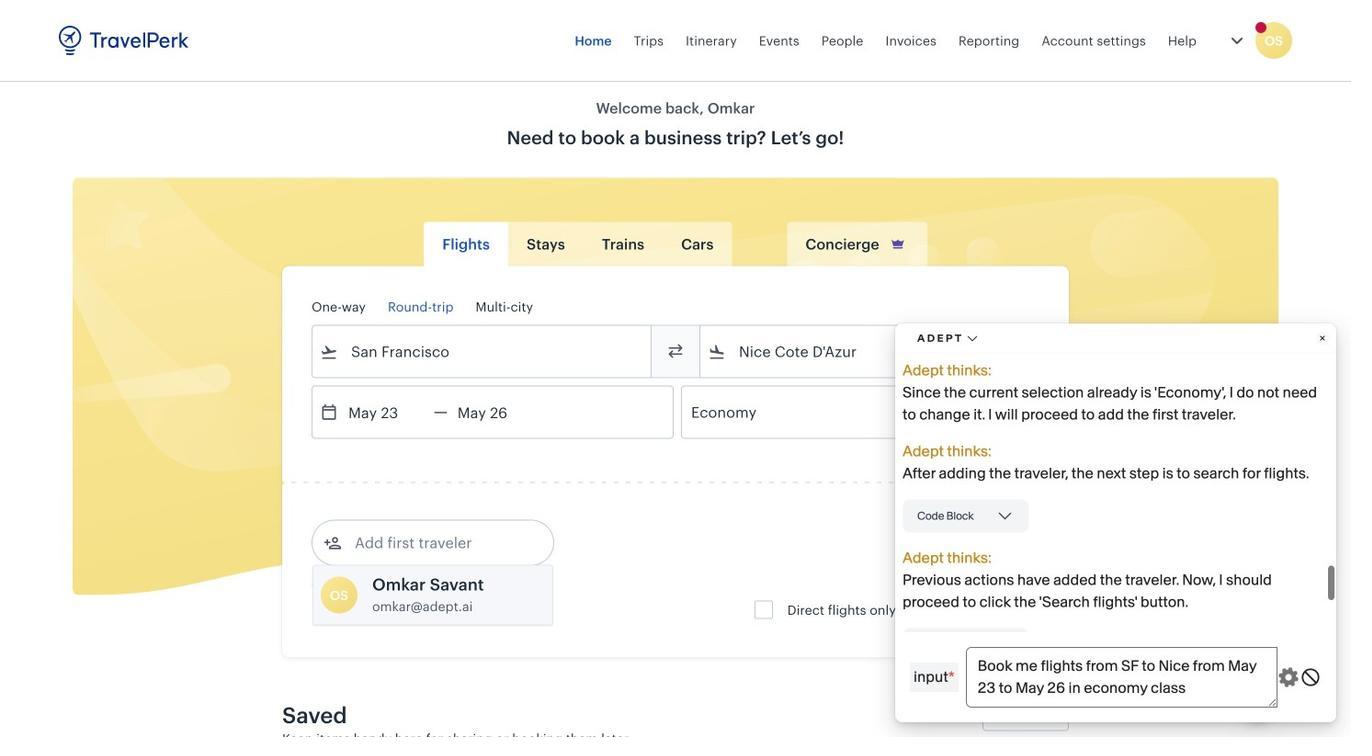 Task type: locate. For each thing, give the bounding box(es) containing it.
Return text field
[[447, 386, 543, 438]]

To search field
[[726, 337, 1015, 366]]



Task type: describe. For each thing, give the bounding box(es) containing it.
Add first traveler search field
[[342, 528, 533, 557]]

From search field
[[338, 337, 627, 366]]

Depart text field
[[338, 386, 434, 438]]



